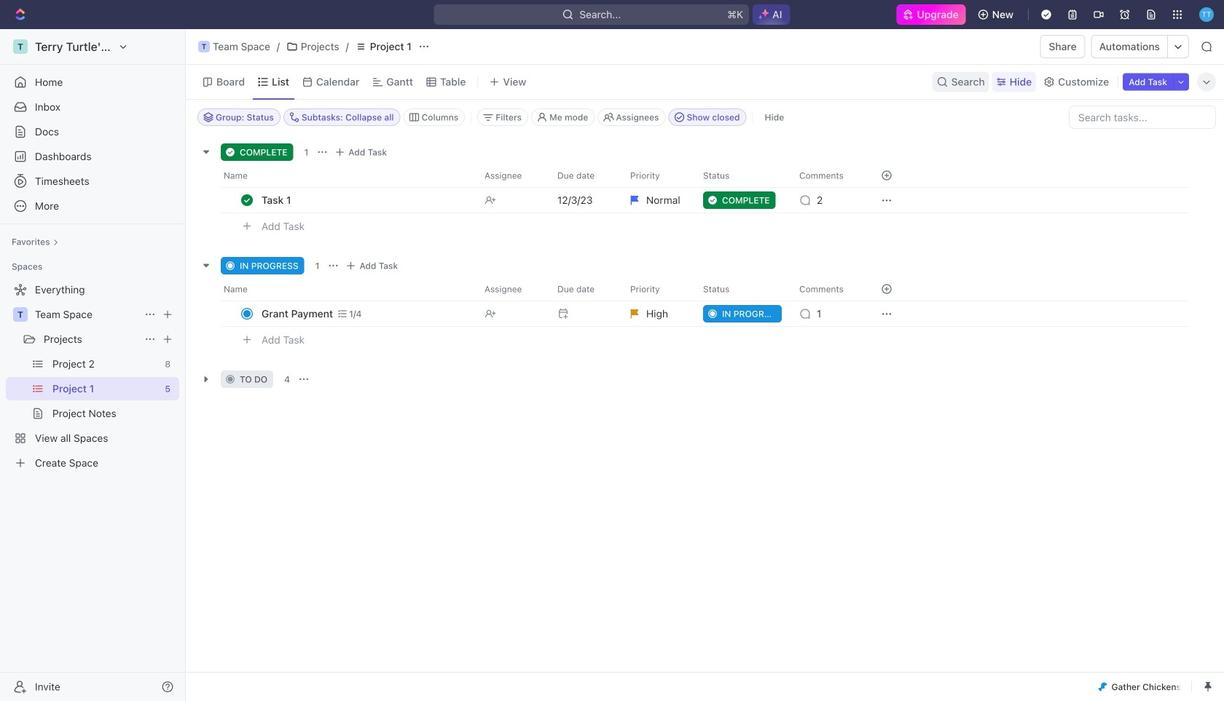 Task type: vqa. For each thing, say whether or not it's contained in the screenshot.
Weekends button
no



Task type: describe. For each thing, give the bounding box(es) containing it.
tree inside sidebar navigation
[[6, 278, 179, 475]]

0 vertical spatial team space, , element
[[198, 41, 210, 52]]



Task type: locate. For each thing, give the bounding box(es) containing it.
team space, , element inside sidebar navigation
[[13, 308, 28, 322]]

Search tasks... text field
[[1070, 106, 1215, 128]]

0 horizontal spatial team space, , element
[[13, 308, 28, 322]]

1 horizontal spatial team space, , element
[[198, 41, 210, 52]]

drumstick bite image
[[1098, 683, 1107, 692]]

sidebar navigation
[[0, 29, 189, 702]]

tree
[[6, 278, 179, 475]]

team space, , element
[[198, 41, 210, 52], [13, 308, 28, 322]]

terry turtle's workspace, , element
[[13, 39, 28, 54]]

1 vertical spatial team space, , element
[[13, 308, 28, 322]]



